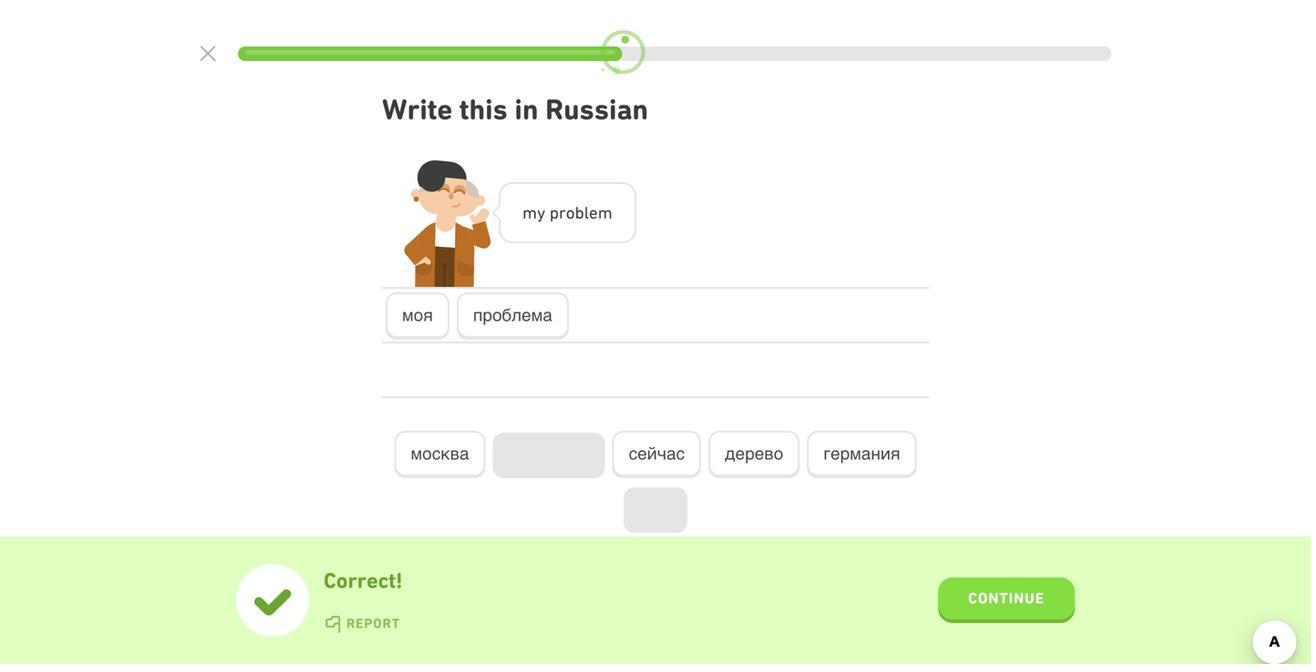 Task type: describe. For each thing, give the bounding box(es) containing it.
e
[[589, 203, 598, 222]]

моя
[[402, 306, 433, 325]]

o
[[566, 203, 575, 222]]

write this in russian
[[382, 93, 648, 126]]

p
[[550, 203, 559, 222]]

report button
[[324, 616, 400, 634]]

correct!
[[324, 569, 403, 594]]

москва button
[[394, 431, 486, 479]]

report
[[346, 616, 400, 632]]

p r o b l e m
[[550, 203, 613, 222]]

2 m from the left
[[598, 203, 613, 222]]

москва
[[411, 444, 469, 464]]

1 m from the left
[[522, 203, 537, 222]]

write
[[382, 93, 453, 126]]

сейчас button
[[612, 431, 701, 479]]

моя button
[[386, 293, 449, 340]]

m y
[[522, 203, 545, 222]]

проблема button
[[457, 293, 569, 340]]



Task type: vqa. For each thing, say whether or not it's contained in the screenshot.
report
yes



Task type: locate. For each thing, give the bounding box(es) containing it.
1 horizontal spatial m
[[598, 203, 613, 222]]

progress bar
[[238, 47, 1112, 61]]

continue
[[968, 590, 1045, 608]]

германия button
[[807, 431, 917, 479]]

b
[[575, 203, 584, 222]]

сейчас
[[629, 444, 685, 464]]

this
[[459, 93, 508, 126]]

0 horizontal spatial m
[[522, 203, 537, 222]]

m right "l"
[[598, 203, 613, 222]]

russian
[[545, 93, 648, 126]]

германия
[[824, 444, 900, 464]]

r
[[559, 203, 566, 222]]

m left p
[[522, 203, 537, 222]]

l
[[584, 203, 589, 222]]

дерево button
[[709, 431, 800, 479]]

continue button
[[938, 578, 1075, 624]]

дерево
[[725, 444, 783, 464]]

проблема
[[473, 306, 552, 325]]

y
[[537, 203, 545, 222]]

in
[[515, 93, 539, 126]]

m
[[522, 203, 537, 222], [598, 203, 613, 222]]



